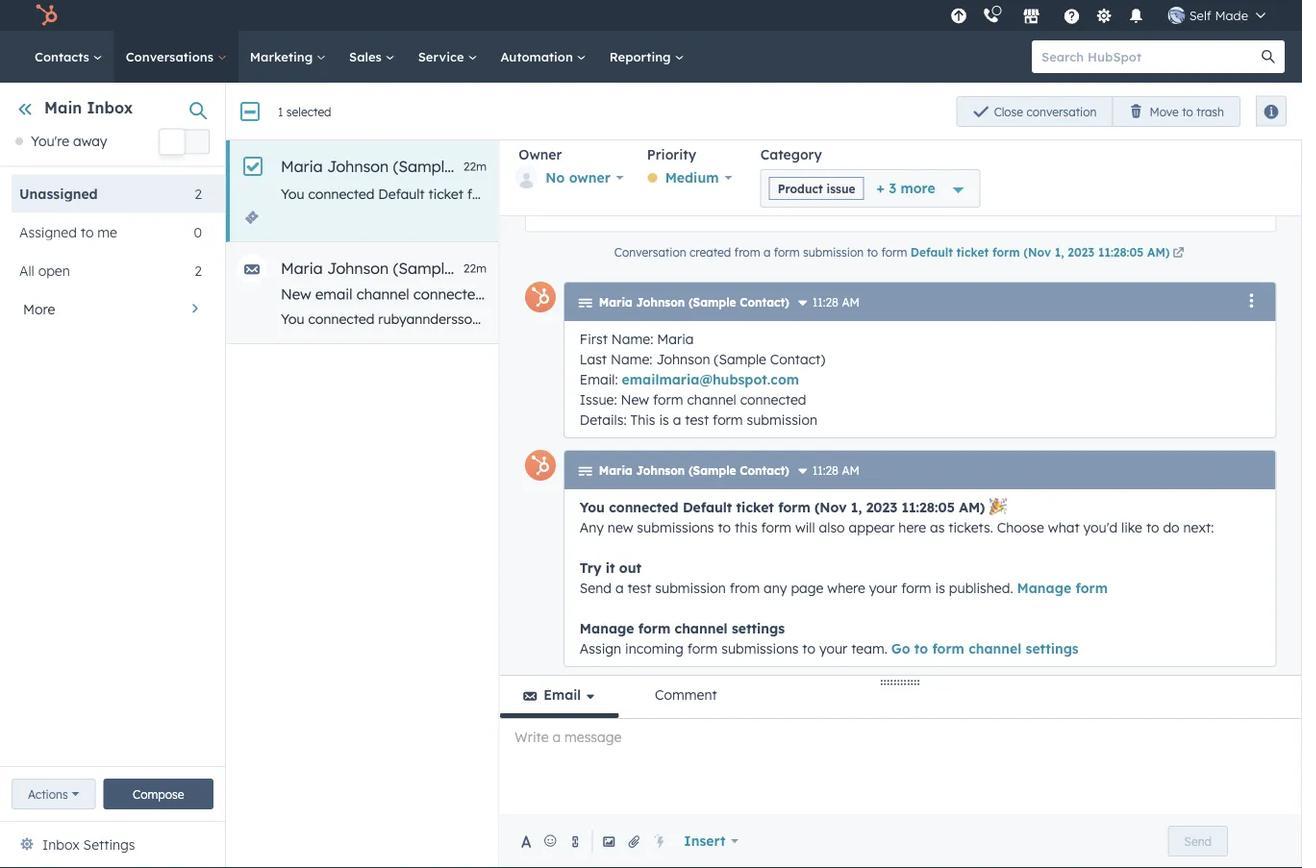 Task type: locate. For each thing, give the bounding box(es) containing it.
11:28 am right more info icon
[[812, 464, 859, 478]]

0 horizontal spatial like
[[1056, 311, 1077, 328]]

1 horizontal spatial 1,
[[851, 499, 862, 516]]

manage up assign
[[580, 620, 634, 637]]

a right this
[[673, 411, 681, 428]]

default
[[378, 186, 425, 203], [910, 245, 953, 260], [683, 499, 732, 516]]

appear left 'here.'
[[847, 311, 893, 328]]

more info image
[[797, 467, 808, 478]]

0 horizontal spatial test
[[627, 580, 651, 597]]

am) inside "form from maria johnson (sample contact) with subject (no subject)" row
[[636, 186, 662, 203]]

1 horizontal spatial (nov
[[814, 499, 847, 516]]

2 vertical spatial what
[[1048, 519, 1080, 536]]

22m
[[464, 159, 487, 174], [464, 261, 487, 276]]

a
[[763, 245, 771, 260], [1302, 311, 1303, 328], [673, 411, 681, 428], [615, 580, 624, 597]]

search button
[[1253, 40, 1285, 73]]

johnson inside the email from maria johnson (sample contact) with subject new email channel connected to hubspot row
[[327, 259, 389, 278]]

0 horizontal spatial out
[[619, 559, 641, 576]]

22m for "form from maria johnson (sample contact) with subject (no subject)" row
[[464, 159, 487, 174]]

11:28:05 inside you connected default ticket form (nov 1, 2023 11:28:05 am) 🎉 any new submissions to this form will also appear here as tickets. choose what you'd like to do next:
[[901, 499, 955, 516]]

try inside new email channel connected to hubspot you connected rubyanndersson@gmail.com any new emails sent to this address will also appear here. choose what you'd like to do next:  try it out send yourself a
[[1152, 311, 1171, 328]]

new
[[694, 186, 719, 203], [591, 311, 617, 328], [607, 519, 633, 536]]

no owner button
[[515, 164, 624, 192]]

0 horizontal spatial inbox
[[42, 837, 80, 854]]

you inside "form from maria johnson (sample contact) with subject (no subject)" row
[[281, 186, 305, 203]]

you for you connected default ticket form (nov 1, 2023 11:28:05 am) any new submissions to this form will also appear here as tickets. choose what you'd like to do next: 
[[281, 186, 305, 203]]

1 vertical spatial 2023
[[1068, 245, 1095, 260]]

what up manage form link
[[1048, 519, 1080, 536]]

11:28:05
[[583, 186, 633, 203], [1098, 245, 1144, 260], [901, 499, 955, 516]]

maria inside row
[[281, 157, 323, 176]]

you'd up link opens in a new window icon
[[1170, 186, 1204, 203]]

details:
[[580, 411, 626, 428]]

channel down reporting link on the top of page
[[638, 90, 698, 110]]

None button
[[338, 96, 407, 127]]

2 vertical spatial 1,
[[851, 499, 862, 516]]

send
[[1212, 311, 1244, 328], [580, 580, 611, 597], [1185, 835, 1212, 849]]

appear inside "form from maria johnson (sample contact) with subject (no subject)" row
[[935, 186, 981, 203]]

you inside new email channel connected to hubspot you connected rubyanndersson@gmail.com any new emails sent to this address will also appear here. choose what you'd like to do next:  try it out send yourself a
[[281, 311, 305, 328]]

a inside try it out send a test submission from any page where your form is published. manage form
[[615, 580, 624, 597]]

rubyanndersson@gmail.com
[[378, 311, 560, 328]]

1 vertical spatial what
[[982, 311, 1014, 328]]

2 vertical spatial like
[[1121, 519, 1142, 536]]

0 vertical spatial 2023
[[549, 186, 579, 203]]

test up the incoming
[[627, 580, 651, 597]]

any
[[666, 186, 690, 203], [563, 311, 587, 328], [580, 519, 604, 536]]

2 vertical spatial ticket
[[736, 499, 774, 516]]

appear for hubspot
[[847, 311, 893, 328]]

11:28 right more info image
[[812, 295, 839, 310]]

0 vertical spatial next:
[[1270, 186, 1300, 203]]

1 horizontal spatial 2023
[[866, 499, 897, 516]]

you'd inside you connected default ticket form (nov 1, 2023 11:28:05 am) 🎉 any new submissions to this form will also appear here as tickets. choose what you'd like to do next:
[[1083, 519, 1118, 536]]

1 vertical spatial inbox
[[42, 837, 80, 854]]

0 vertical spatial send
[[1212, 311, 1244, 328]]

this inside "form from maria johnson (sample contact) with subject (no subject)" row
[[821, 186, 843, 203]]

settings image
[[1096, 8, 1113, 25]]

1 vertical spatial it
[[605, 559, 615, 576]]

maria up email
[[281, 259, 323, 278]]

here.
[[897, 311, 928, 328]]

🎉
[[989, 499, 1002, 516]]

johnson down this
[[636, 464, 685, 478]]

your inside the manage form channel settings assign incoming form submissions to your team. go to form channel settings
[[819, 640, 847, 657]]

name: down emails
[[611, 330, 653, 347]]

tickets.
[[1035, 186, 1080, 203], [948, 519, 993, 536]]

a right created
[[763, 245, 771, 260]]

any inside new email channel connected to hubspot you connected rubyanndersson@gmail.com any new emails sent to this address will also appear here. choose what you'd like to do next:  try it out send yourself a
[[563, 311, 587, 328]]

also up try it out send a test submission from any page where your form is published. manage form on the bottom of the page
[[819, 519, 845, 536]]

11:28 am right more info image
[[812, 295, 859, 310]]

0 vertical spatial any
[[666, 186, 690, 203]]

2 am from the top
[[842, 464, 859, 478]]

out left yourself
[[1187, 311, 1208, 328]]

0 vertical spatial choose
[[1083, 186, 1131, 203]]

group containing close conversation
[[957, 96, 1241, 127]]

am right more info image
[[842, 295, 859, 310]]

channel inside new email channel connected to hubspot you connected rubyanndersson@gmail.com any new emails sent to this address will also appear here. choose what you'd like to do next:  try it out send yourself a
[[357, 285, 410, 304]]

johnson up email
[[327, 259, 389, 278]]

11:28 right more info icon
[[812, 464, 839, 478]]

here
[[985, 186, 1012, 203], [898, 519, 926, 536]]

tickets. inside "form from maria johnson (sample contact) with subject (no subject)" row
[[1035, 186, 1080, 203]]

am) down priority
[[636, 186, 662, 203]]

1 horizontal spatial do
[[1163, 519, 1180, 536]]

2 horizontal spatial do
[[1249, 186, 1266, 203]]

group inside new form channel connected heading
[[1217, 96, 1287, 127]]

choose right 'here.'
[[931, 311, 979, 328]]

submission up more info image
[[803, 245, 864, 260]]

channel up the incoming
[[675, 620, 727, 637]]

2 down 0
[[195, 262, 202, 279]]

you'd up manage form link
[[1083, 519, 1118, 536]]

2 for unassigned
[[195, 185, 202, 202]]

new down automation link
[[557, 90, 591, 110]]

is inside first name: maria last name: johnson (sample contact) email: emailmaria@hubspot.com issue: new form channel connected details: this is a test form submission
[[659, 411, 669, 428]]

2 vertical spatial you
[[580, 499, 605, 516]]

choose down "🎉"
[[997, 519, 1044, 536]]

channel for manage form channel settings assign incoming form submissions to your team. go to form channel settings
[[675, 620, 727, 637]]

connected inside you connected default ticket form (nov 1, 2023 11:28:05 am) 🎉 any new submissions to this form will also appear here as tickets. choose what you'd like to do next:
[[609, 499, 678, 516]]

comment
[[655, 687, 717, 704]]

1 vertical spatial appear
[[847, 311, 893, 328]]

0 horizontal spatial as
[[930, 519, 945, 536]]

search image
[[1262, 50, 1276, 63]]

will for (nov
[[881, 186, 901, 203]]

as inside you connected default ticket form (nov 1, 2023 11:28:05 am) 🎉 any new submissions to this form will also appear here as tickets. choose what you'd like to do next:
[[930, 519, 945, 536]]

2 2 from the top
[[195, 262, 202, 279]]

notifications image
[[1128, 9, 1146, 26]]

1 11:28 am from the top
[[812, 295, 859, 310]]

connected inside "form from maria johnson (sample contact) with subject (no subject)" row
[[308, 186, 375, 203]]

1 vertical spatial 22m
[[464, 261, 487, 276]]

send inside new email channel connected to hubspot you connected rubyanndersson@gmail.com any new emails sent to this address will also appear here. choose what you'd like to do next:  try it out send yourself a
[[1212, 311, 1244, 328]]

0 vertical spatial 22m
[[464, 159, 487, 174]]

0 horizontal spatial it
[[605, 559, 615, 576]]

self
[[1190, 7, 1212, 23]]

1 horizontal spatial manage
[[1017, 580, 1071, 597]]

default for any
[[378, 186, 425, 203]]

appear
[[935, 186, 981, 203], [847, 311, 893, 328], [849, 519, 895, 536]]

0 horizontal spatial (nov
[[502, 186, 532, 203]]

will inside "form from maria johnson (sample contact) with subject (no subject)" row
[[881, 186, 901, 203]]

0 horizontal spatial 2023
[[549, 186, 579, 203]]

inbox left settings
[[42, 837, 80, 854]]

tickets. up 'default ticket form (nov 1, 2023 11:28:05 am)' link
[[1035, 186, 1080, 203]]

a inside new email channel connected to hubspot you connected rubyanndersson@gmail.com any new emails sent to this address will also appear here. choose what you'd like to do next:  try it out send yourself a
[[1302, 311, 1303, 328]]

22m up rubyanndersson@gmail.com
[[464, 261, 487, 276]]

new left email
[[281, 285, 311, 304]]

maria johnson (sample contact) up email
[[281, 259, 521, 278]]

channel down published.
[[969, 640, 1022, 657]]

settings
[[732, 620, 785, 637], [1026, 640, 1079, 657]]

it inside new email channel connected to hubspot you connected rubyanndersson@gmail.com any new emails sent to this address will also appear here. choose what you'd like to do next:  try it out send yourself a
[[1175, 311, 1183, 328]]

submission up more info icon
[[747, 411, 817, 428]]

11:28:05 left "🎉"
[[901, 499, 955, 516]]

new inside popup button
[[1165, 104, 1189, 118]]

0 horizontal spatial am)
[[636, 186, 662, 203]]

manage right published.
[[1017, 580, 1071, 597]]

yourself
[[1247, 311, 1298, 328]]

will inside you connected default ticket form (nov 1, 2023 11:28:05 am) 🎉 any new submissions to this form will also appear here as tickets. choose what you'd like to do next:
[[795, 519, 815, 536]]

is left published.
[[935, 580, 945, 597]]

row group containing maria johnson (sample contact)
[[226, 140, 1303, 344]]

hubspot link
[[23, 4, 72, 27]]

test down 'emailmaria@hubspot.com' on the top
[[685, 411, 709, 428]]

11:28 am for you connected default ticket form (nov 1, 2023 11:28:05 am)
[[812, 464, 859, 478]]

you're away
[[31, 133, 107, 150]]

here inside you connected default ticket form (nov 1, 2023 11:28:05 am) 🎉 any new submissions to this form will also appear here as tickets. choose what you'd like to do next:
[[898, 519, 926, 536]]

send inside try it out send a test submission from any page where your form is published. manage form
[[580, 580, 611, 597]]

try
[[1152, 311, 1171, 328], [580, 559, 601, 576]]

incoming
[[625, 640, 683, 657]]

1, inside "form from maria johnson (sample contact) with subject (no subject)" row
[[536, 186, 545, 203]]

2 vertical spatial next:
[[1183, 519, 1214, 536]]

choose up 'default ticket form (nov 1, 2023 11:28:05 am)' link
[[1083, 186, 1131, 203]]

choose inside you connected default ticket form (nov 1, 2023 11:28:05 am) 🎉 any new submissions to this form will also appear here as tickets. choose what you'd like to do next:
[[997, 519, 1044, 536]]

1 vertical spatial settings
[[1026, 640, 1079, 657]]

(sample inside row
[[393, 157, 453, 176]]

here up default ticket form (nov 1, 2023 11:28:05 am)
[[985, 186, 1012, 203]]

contact) up address
[[740, 295, 789, 310]]

this
[[821, 186, 843, 203], [713, 311, 736, 328], [735, 519, 757, 536]]

new up this
[[621, 391, 649, 408]]

(sample inside row
[[393, 259, 453, 278]]

2023 inside you connected default ticket form (nov 1, 2023 11:28:05 am) 🎉 any new submissions to this form will also appear here as tickets. choose what you'd like to do next:
[[866, 499, 897, 516]]

0 horizontal spatial your
[[819, 640, 847, 657]]

2 vertical spatial am)
[[959, 499, 985, 516]]

marketplaces image
[[1023, 9, 1041, 26]]

0 vertical spatial manage
[[1017, 580, 1071, 597]]

contact) up hubspot
[[457, 259, 521, 278]]

1 vertical spatial from
[[729, 580, 760, 597]]

0 vertical spatial am)
[[636, 186, 662, 203]]

main content
[[226, 73, 1303, 869]]

inbox up away
[[87, 98, 133, 117]]

am right more info icon
[[842, 464, 859, 478]]

johnson up emailmaria@hubspot.com link on the top of the page
[[656, 351, 710, 368]]

1, for 🎉
[[851, 499, 862, 516]]

it up assign
[[605, 559, 615, 576]]

channel right email
[[357, 285, 410, 304]]

1 vertical spatial out
[[619, 559, 641, 576]]

2
[[195, 185, 202, 202], [195, 262, 202, 279]]

channel down emailmaria@hubspot.com link on the top of the page
[[687, 391, 736, 408]]

try it out send a test submission from any page where your form is published. manage form
[[580, 559, 1108, 597]]

contact) left more info icon
[[740, 464, 789, 478]]

1 vertical spatial you'd
[[1083, 519, 1118, 536]]

2 11:28 am from the top
[[812, 464, 859, 478]]

what down move
[[1134, 186, 1166, 203]]

medium button
[[647, 165, 745, 188]]

link opens in a new window image
[[1173, 248, 1184, 260]]

1 vertical spatial test
[[627, 580, 651, 597]]

try inside try it out send a test submission from any page where your form is published. manage form
[[580, 559, 601, 576]]

next:
[[1270, 186, 1300, 203], [1118, 311, 1148, 328], [1183, 519, 1214, 536]]

settings link
[[1093, 5, 1117, 25]]

also
[[905, 186, 931, 203], [817, 311, 843, 328], [819, 519, 845, 536]]

also right address
[[817, 311, 843, 328]]

(nov inside you connected default ticket form (nov 1, 2023 11:28:05 am) 🎉 any new submissions to this form will also appear here as tickets. choose what you'd like to do next:
[[814, 499, 847, 516]]

group
[[1217, 96, 1287, 127], [957, 96, 1241, 127]]

new for new email channel connected to hubspot you connected rubyanndersson@gmail.com any new emails sent to this address will also appear here. choose what you'd like to do next:  try it out send yourself a
[[281, 285, 311, 304]]

0 vertical spatial also
[[905, 186, 931, 203]]

maria inside first name: maria last name: johnson (sample contact) email: emailmaria@hubspot.com issue: new form channel connected details: this is a test form submission
[[657, 330, 694, 347]]

0 vertical spatial (nov
[[502, 186, 532, 203]]

1 vertical spatial tickets.
[[948, 519, 993, 536]]

row group
[[226, 140, 1303, 344]]

any inside you connected default ticket form (nov 1, 2023 11:28:05 am) 🎉 any new submissions to this form will also appear here as tickets. choose what you'd like to do next:
[[580, 519, 604, 536]]

am for first name: maria
[[842, 295, 859, 310]]

all
[[19, 262, 34, 279]]

it down link opens in a new window icon
[[1175, 311, 1183, 328]]

what left you'd
[[982, 311, 1014, 328]]

0 horizontal spatial is
[[659, 411, 669, 428]]

11:28 am for first name: maria
[[812, 295, 859, 310]]

am) left "🎉"
[[959, 499, 985, 516]]

johnson down the "open" group
[[327, 157, 389, 176]]

1 vertical spatial manage
[[580, 620, 634, 637]]

0 horizontal spatial try
[[580, 559, 601, 576]]

default inside you connected default ticket form (nov 1, 2023 11:28:05 am) 🎉 any new submissions to this form will also appear here as tickets. choose what you'd like to do next:
[[683, 499, 732, 516]]

1 horizontal spatial like
[[1121, 519, 1142, 536]]

am) inside you connected default ticket form (nov 1, 2023 11:28:05 am) 🎉 any new submissions to this form will also appear here as tickets. choose what you'd like to do next:
[[959, 499, 985, 516]]

out up the incoming
[[619, 559, 641, 576]]

tickets. down "🎉"
[[948, 519, 993, 536]]

will inside new email channel connected to hubspot you connected rubyanndersson@gmail.com any new emails sent to this address will also appear here. choose what you'd like to do next:  try it out send yourself a
[[793, 311, 813, 328]]

contact) left no
[[457, 157, 521, 176]]

1 horizontal spatial default
[[683, 499, 732, 516]]

1 am from the top
[[842, 295, 859, 310]]

settings down any
[[732, 620, 785, 637]]

also for hubspot
[[817, 311, 843, 328]]

maria down sent
[[657, 330, 694, 347]]

contact) down address
[[770, 351, 825, 368]]

like
[[1208, 186, 1229, 203], [1056, 311, 1077, 328], [1121, 519, 1142, 536]]

contact) inside row
[[457, 157, 521, 176]]

a up assign
[[615, 580, 624, 597]]

also right 3
[[905, 186, 931, 203]]

conversation
[[614, 245, 686, 260]]

11:28:05 for any
[[583, 186, 633, 203]]

ticket inside you connected default ticket form (nov 1, 2023 11:28:05 am) 🎉 any new submissions to this form will also appear here as tickets. choose what you'd like to do next:
[[736, 499, 774, 516]]

self made menu
[[945, 0, 1280, 31]]

from
[[734, 245, 760, 260], [729, 580, 760, 597]]

your inside try it out send a test submission from any page where your form is published. manage form
[[869, 580, 897, 597]]

toolbar containing owner
[[515, 146, 1286, 208]]

you'd
[[1018, 311, 1052, 328]]

name:
[[611, 330, 653, 347], [610, 351, 652, 368]]

2 vertical spatial any
[[580, 519, 604, 536]]

form
[[596, 90, 633, 110], [467, 186, 498, 203], [847, 186, 878, 203], [774, 245, 800, 260], [881, 245, 907, 260], [992, 245, 1020, 260], [653, 391, 683, 408], [713, 411, 743, 428], [778, 499, 810, 516], [761, 519, 791, 536], [901, 580, 931, 597], [1076, 580, 1108, 597], [638, 620, 670, 637], [687, 640, 718, 657], [932, 640, 964, 657]]

0 vertical spatial as
[[1016, 186, 1031, 203]]

11:28:05 right no
[[583, 186, 633, 203]]

1, inside you connected default ticket form (nov 1, 2023 11:28:05 am) 🎉 any new submissions to this form will also appear here as tickets. choose what you'd like to do next:
[[851, 499, 862, 516]]

manage inside the manage form channel settings assign incoming form submissions to your team. go to form channel settings
[[580, 620, 634, 637]]

2 horizontal spatial next:
[[1270, 186, 1300, 203]]

1 horizontal spatial next:
[[1183, 519, 1214, 536]]

johnson inside first name: maria last name: johnson (sample contact) email: emailmaria@hubspot.com issue: new form channel connected details: this is a test form submission
[[656, 351, 710, 368]]

+ 3 more button
[[864, 169, 948, 208]]

0 horizontal spatial default
[[378, 186, 425, 203]]

appear inside new email channel connected to hubspot you connected rubyanndersson@gmail.com any new emails sent to this address will also appear here. choose what you'd like to do next:  try it out send yourself a
[[847, 311, 893, 328]]

2 for all open
[[195, 262, 202, 279]]

manage inside try it out send a test submission from any page where your form is published. manage form
[[1017, 580, 1071, 597]]

new left trash
[[1165, 104, 1189, 118]]

1 vertical spatial default
[[910, 245, 953, 260]]

where
[[827, 580, 865, 597]]

connected
[[703, 90, 782, 110], [308, 186, 375, 203], [414, 285, 485, 304], [308, 311, 375, 328], [740, 391, 806, 408], [609, 499, 678, 516]]

ticket
[[429, 186, 464, 203], [956, 245, 989, 260], [736, 499, 774, 516]]

2 up 0
[[195, 185, 202, 202]]

2 vertical spatial submissions
[[721, 640, 798, 657]]

1 vertical spatial 11:28
[[812, 464, 839, 478]]

from right created
[[734, 245, 760, 260]]

0 vertical spatial ticket
[[429, 186, 464, 203]]

a right yourself
[[1302, 311, 1303, 328]]

(sample
[[393, 157, 453, 176], [393, 259, 453, 278], [688, 295, 736, 310], [714, 351, 766, 368], [688, 464, 736, 478]]

assign
[[580, 640, 621, 657]]

2 vertical spatial 11:28:05
[[901, 499, 955, 516]]

sent
[[666, 311, 692, 328]]

toolbar
[[515, 146, 1286, 208]]

maria johnson (sample contact) down the "open" group
[[281, 157, 521, 176]]

1 vertical spatial ticket
[[956, 245, 989, 260]]

0 horizontal spatial next:
[[1118, 311, 1148, 328]]

2 vertical spatial appear
[[849, 519, 895, 536]]

settings down manage form link
[[1026, 640, 1079, 657]]

(nov left no
[[502, 186, 532, 203]]

connected up category
[[703, 90, 782, 110]]

1 11:28 from the top
[[812, 295, 839, 310]]

close conversation
[[994, 104, 1097, 119]]

2 vertical spatial new
[[607, 519, 633, 536]]

0 horizontal spatial tickets.
[[948, 519, 993, 536]]

submission up the incoming
[[655, 580, 726, 597]]

2023 for any
[[549, 186, 579, 203]]

new inside new email channel connected to hubspot you connected rubyanndersson@gmail.com any new emails sent to this address will also appear here. choose what you'd like to do next:  try it out send yourself a
[[281, 285, 311, 304]]

what
[[1134, 186, 1166, 203], [982, 311, 1014, 328], [1048, 519, 1080, 536]]

also inside new email channel connected to hubspot you connected rubyanndersson@gmail.com any new emails sent to this address will also appear here. choose what you'd like to do next:  try it out send yourself a
[[817, 311, 843, 328]]

conversation
[[1027, 104, 1097, 119]]

0 horizontal spatial ticket
[[429, 186, 464, 203]]

2 vertical spatial do
[[1163, 519, 1180, 536]]

1 vertical spatial you
[[281, 311, 305, 328]]

1 vertical spatial 11:28 am
[[812, 464, 859, 478]]

created
[[689, 245, 731, 260]]

1 horizontal spatial your
[[869, 580, 897, 597]]

connected down the "open" group
[[308, 186, 375, 203]]

(nov up you'd
[[1024, 245, 1051, 260]]

appear up try it out send a test submission from any page where your form is published. manage form on the bottom of the page
[[849, 519, 895, 536]]

from left any
[[729, 580, 760, 597]]

here up try it out send a test submission from any page where your form is published. manage form on the bottom of the page
[[898, 519, 926, 536]]

submission inside try it out send a test submission from any page where your form is published. manage form
[[655, 580, 726, 597]]

22m left owner
[[464, 159, 487, 174]]

maria down details:
[[599, 464, 632, 478]]

0 vertical spatial tickets.
[[1035, 186, 1080, 203]]

test inside try it out send a test submission from any page where your form is published. manage form
[[627, 580, 651, 597]]

name: right 'last'
[[610, 351, 652, 368]]

appear right 3
[[935, 186, 981, 203]]

0 vertical spatial your
[[869, 580, 897, 597]]

manage
[[1017, 580, 1071, 597], [580, 620, 634, 637]]

1 horizontal spatial 11:28:05
[[901, 499, 955, 516]]

1 22m from the top
[[464, 159, 487, 174]]

this inside new email channel connected to hubspot you connected rubyanndersson@gmail.com any new emails sent to this address will also appear here. choose what you'd like to do next:  try it out send yourself a
[[713, 311, 736, 328]]

2 vertical spatial default
[[683, 499, 732, 516]]

default inside "form from maria johnson (sample contact) with subject (no subject)" row
[[378, 186, 425, 203]]

11:28 for you connected default ticket form (nov 1, 2023 11:28:05 am)
[[812, 464, 839, 478]]

created 22 minutes ago
[[915, 114, 1067, 130]]

1 horizontal spatial here
[[985, 186, 1012, 203]]

any
[[764, 580, 787, 597]]

0 vertical spatial what
[[1134, 186, 1166, 203]]

channel inside heading
[[638, 90, 698, 110]]

am) for 🎉
[[959, 499, 985, 516]]

0 vertical spatial submissions
[[723, 186, 800, 203]]

0 vertical spatial 11:28 am
[[812, 295, 859, 310]]

is right this
[[659, 411, 669, 428]]

maria down 1 selected
[[281, 157, 323, 176]]

11:28:05 left link opens in a new window icon
[[1098, 245, 1144, 260]]

1 horizontal spatial tickets.
[[1035, 186, 1080, 203]]

connected down email
[[308, 311, 375, 328]]

channel inside first name: maria last name: johnson (sample contact) email: emailmaria@hubspot.com issue: new form channel connected details: this is a test form submission
[[687, 391, 736, 408]]

self made button
[[1157, 0, 1278, 31]]

2023 inside "form from maria johnson (sample contact) with subject (no subject)" row
[[549, 186, 579, 203]]

contact) inside first name: maria last name: johnson (sample contact) email: emailmaria@hubspot.com issue: new form channel connected details: this is a test form submission
[[770, 351, 825, 368]]

medium
[[665, 169, 719, 186]]

am) left link opens in a new window icon
[[1147, 245, 1170, 260]]

ticket for any
[[429, 186, 464, 203]]

am)
[[636, 186, 662, 203], [1147, 245, 1170, 260], [959, 499, 985, 516]]

open
[[38, 262, 70, 279]]

2 22m from the top
[[464, 261, 487, 276]]

owner
[[519, 146, 562, 163]]

(nov up try it out send a test submission from any page where your form is published. manage form on the bottom of the page
[[814, 499, 847, 516]]

1 horizontal spatial ticket
[[736, 499, 774, 516]]

link opens in a new window image
[[786, 92, 802, 112], [786, 94, 802, 110], [1173, 245, 1184, 263]]

new for new
[[1165, 104, 1189, 118]]

as
[[1016, 186, 1031, 203], [930, 519, 945, 536]]

is
[[659, 411, 669, 428], [935, 580, 945, 597]]

0 vertical spatial do
[[1249, 186, 1266, 203]]

move to trash
[[1150, 104, 1225, 119]]

is inside try it out send a test submission from any page where your form is published. manage form
[[935, 580, 945, 597]]

11:28:05 inside "form from maria johnson (sample contact) with subject (no subject)" row
[[583, 186, 633, 203]]

connected down this
[[609, 499, 678, 516]]

send group
[[1169, 826, 1229, 857]]

default ticket form (nov 1, 2023 11:28:05 am)
[[910, 245, 1170, 260]]

2023
[[549, 186, 579, 203], [1068, 245, 1095, 260], [866, 499, 897, 516]]

1 2 from the top
[[195, 185, 202, 202]]

johnson up sent
[[636, 295, 685, 310]]

your left 'team.'
[[819, 640, 847, 657]]

send button
[[1169, 826, 1229, 857]]

from inside try it out send a test submission from any page where your form is published. manage form
[[729, 580, 760, 597]]

0 vertical spatial new
[[694, 186, 719, 203]]

what inside you connected default ticket form (nov 1, 2023 11:28:05 am) 🎉 any new submissions to this form will also appear here as tickets. choose what you'd like to do next:
[[1048, 519, 1080, 536]]

new
[[557, 90, 591, 110], [1165, 104, 1189, 118], [281, 285, 311, 304], [621, 391, 649, 408]]

1 horizontal spatial try
[[1152, 311, 1171, 328]]

2 horizontal spatial default
[[910, 245, 953, 260]]

last
[[580, 351, 607, 368]]

channel
[[638, 90, 698, 110], [357, 285, 410, 304], [687, 391, 736, 408], [675, 620, 727, 637], [969, 640, 1022, 657]]

0 vertical spatial try
[[1152, 311, 1171, 328]]

new form channel connected heading
[[500, 83, 1303, 140]]

0 vertical spatial default
[[378, 186, 425, 203]]

1 vertical spatial will
[[793, 311, 813, 328]]

11:28 am
[[812, 295, 859, 310], [812, 464, 859, 478]]

11:28 for first name: maria
[[812, 295, 839, 310]]

email button
[[500, 676, 620, 719]]

will
[[881, 186, 901, 203], [793, 311, 813, 328], [795, 519, 815, 536]]

marketplaces button
[[1012, 0, 1052, 31]]

1 vertical spatial like
[[1056, 311, 1077, 328]]

your right where
[[869, 580, 897, 597]]

0 vertical spatial out
[[1187, 311, 1208, 328]]

away
[[73, 133, 107, 150]]

0 vertical spatial test
[[685, 411, 709, 428]]

2 horizontal spatial choose
[[1083, 186, 1131, 203]]

2 horizontal spatial (nov
[[1024, 245, 1051, 260]]

2 horizontal spatial what
[[1134, 186, 1166, 203]]

(nov inside "form from maria johnson (sample contact) with subject (no subject)" row
[[502, 186, 532, 203]]

any inside "form from maria johnson (sample contact) with subject (no subject)" row
[[666, 186, 690, 203]]

contacts
[[35, 49, 93, 64]]

0 vertical spatial this
[[821, 186, 843, 203]]

1 horizontal spatial settings
[[1026, 640, 1079, 657]]

22m inside the email from maria johnson (sample contact) with subject new email channel connected to hubspot row
[[464, 261, 487, 276]]

form inside heading
[[596, 90, 633, 110]]

0 vertical spatial here
[[985, 186, 1012, 203]]

out inside new email channel connected to hubspot you connected rubyanndersson@gmail.com any new emails sent to this address will also appear here. choose what you'd like to do next:  try it out send yourself a
[[1187, 311, 1208, 328]]

2 11:28 from the top
[[812, 464, 839, 478]]

maria johnson (sample contact) inside "form from maria johnson (sample contact) with subject (no subject)" row
[[281, 157, 521, 176]]

2 horizontal spatial 1,
[[1055, 245, 1064, 260]]

do
[[1249, 186, 1266, 203], [1097, 311, 1114, 328], [1163, 519, 1180, 536]]

hubspot image
[[35, 4, 58, 27]]

connected down emailmaria@hubspot.com link on the top of the page
[[740, 391, 806, 408]]



Task type: vqa. For each thing, say whether or not it's contained in the screenshot.
bh@hubspot.com
no



Task type: describe. For each thing, give the bounding box(es) containing it.
Open button
[[277, 96, 339, 127]]

0 vertical spatial name:
[[611, 330, 653, 347]]

assigned to me
[[19, 224, 117, 240]]

unassigned
[[19, 185, 98, 202]]

connected up rubyanndersson@gmail.com
[[414, 285, 485, 304]]

conversations
[[126, 49, 217, 64]]

email
[[315, 285, 353, 304]]

manage form channel settings assign incoming form submissions to your team. go to form channel settings
[[580, 620, 1079, 657]]

default inside 'default ticket form (nov 1, 2023 11:28:05 am)' link
[[910, 245, 953, 260]]

you connected default ticket form (nov 1, 2023 11:28:05 am) any new submissions to this form will also appear here as tickets. choose what you'd like to do next: 
[[281, 186, 1303, 203]]

new inside you connected default ticket form (nov 1, 2023 11:28:05 am) 🎉 any new submissions to this form will also appear here as tickets. choose what you'd like to do next:
[[607, 519, 633, 536]]

default for 🎉
[[683, 499, 732, 516]]

new form channel connected
[[557, 90, 782, 110]]

trash
[[1197, 104, 1225, 119]]

0 vertical spatial submission
[[803, 245, 864, 260]]

created
[[915, 114, 965, 130]]

maria johnson (sample contact) up sent
[[599, 295, 789, 310]]

new form channel connected link
[[557, 90, 805, 112]]

close conversation button
[[957, 96, 1114, 127]]

appear inside you connected default ticket form (nov 1, 2023 11:28:05 am) 🎉 any new submissions to this form will also appear here as tickets. choose what you'd like to do next:
[[849, 519, 895, 536]]

insert
[[684, 833, 726, 850]]

1
[[278, 105, 283, 119]]

reporting link
[[598, 31, 696, 83]]

main inbox
[[44, 98, 133, 117]]

it inside try it out send a test submission from any page where your form is published. manage form
[[605, 559, 615, 576]]

connected inside new form channel connected link
[[703, 90, 782, 110]]

form from maria johnson (sample contact) with subject (no subject) row
[[226, 140, 1303, 242]]

calling icon image
[[983, 7, 1000, 25]]

you're away image
[[15, 138, 23, 145]]

submissions inside "form from maria johnson (sample contact) with subject (no subject)" row
[[723, 186, 800, 203]]

maria inside row
[[281, 259, 323, 278]]

choose inside new email channel connected to hubspot you connected rubyanndersson@gmail.com any new emails sent to this address will also appear here. choose what you'd like to do next:  try it out send yourself a
[[931, 311, 979, 328]]

more
[[901, 180, 936, 197]]

send inside "button"
[[1185, 835, 1212, 849]]

2 horizontal spatial 2023
[[1068, 245, 1095, 260]]

Search HubSpot search field
[[1032, 40, 1268, 73]]

tickets. inside you connected default ticket form (nov 1, 2023 11:28:05 am) 🎉 any new submissions to this form will also appear here as tickets. choose what you'd like to do next:
[[948, 519, 993, 536]]

will for hubspot
[[793, 311, 813, 328]]

this for (nov
[[821, 186, 843, 203]]

(nov for 🎉
[[814, 499, 847, 516]]

manage form link
[[1017, 580, 1108, 597]]

open
[[293, 104, 323, 118]]

appear for (nov
[[935, 186, 981, 203]]

maria johnson (sample contact) inside the email from maria johnson (sample contact) with subject new email channel connected to hubspot row
[[281, 259, 521, 278]]

more info image
[[797, 298, 808, 310]]

made
[[1216, 7, 1249, 23]]

this
[[630, 411, 655, 428]]

1 vertical spatial am)
[[1147, 245, 1170, 260]]

new inside first name: maria last name: johnson (sample contact) email: emailmaria@hubspot.com issue: new form channel connected details: this is a test form submission
[[621, 391, 649, 408]]

email from maria johnson (sample contact) with subject new email channel connected to hubspot row
[[226, 242, 1303, 344]]

notifications button
[[1121, 0, 1153, 31]]

inbox settings
[[42, 837, 135, 854]]

this for hubspot
[[713, 311, 736, 328]]

1 vertical spatial 1,
[[1055, 245, 1064, 260]]

1 vertical spatial name:
[[610, 351, 652, 368]]

conversation created from a form submission to form
[[614, 245, 910, 260]]

submission inside first name: maria last name: johnson (sample contact) email: emailmaria@hubspot.com issue: new form channel connected details: this is a test form submission
[[747, 411, 817, 428]]

maria johnson (sample contact) down this
[[599, 464, 789, 478]]

johnson inside "form from maria johnson (sample contact) with subject (no subject)" row
[[327, 157, 389, 176]]

submissions inside you connected default ticket form (nov 1, 2023 11:28:05 am) 🎉 any new submissions to this form will also appear here as tickets. choose what you'd like to do next:
[[637, 519, 714, 536]]

product issue
[[778, 181, 856, 196]]

1, for any
[[536, 186, 545, 203]]

to inside button
[[1183, 104, 1194, 119]]

help image
[[1064, 9, 1081, 26]]

actions
[[28, 787, 68, 802]]

first name: maria last name: johnson (sample contact) email: emailmaria@hubspot.com issue: new form channel connected details: this is a test form submission
[[580, 330, 825, 428]]

you're
[[31, 133, 69, 150]]

as inside "form from maria johnson (sample contact) with subject (no subject)" row
[[1016, 186, 1031, 203]]

conversations link
[[114, 31, 238, 83]]

do inside new email channel connected to hubspot you connected rubyanndersson@gmail.com any new emails sent to this address will also appear here. choose what you'd like to do next:  try it out send yourself a
[[1097, 311, 1114, 328]]

sales
[[349, 49, 385, 64]]

calling icon button
[[975, 3, 1008, 28]]

compose button
[[104, 779, 214, 810]]

you'd inside "form from maria johnson (sample contact) with subject (no subject)" row
[[1170, 186, 1204, 203]]

also for (nov
[[905, 186, 931, 203]]

out inside try it out send a test submission from any page where your form is published. manage form
[[619, 559, 641, 576]]

like inside "form from maria johnson (sample contact) with subject (no subject)" row
[[1208, 186, 1229, 203]]

test inside first name: maria last name: johnson (sample contact) email: emailmaria@hubspot.com issue: new form channel connected details: this is a test form submission
[[685, 411, 709, 428]]

inbox inside the inbox settings link
[[42, 837, 80, 854]]

2023 for 🎉
[[866, 499, 897, 516]]

close
[[994, 104, 1024, 119]]

ago
[[1042, 114, 1067, 130]]

am for you connected default ticket form (nov 1, 2023 11:28:05 am)
[[842, 464, 859, 478]]

address
[[739, 311, 790, 328]]

what inside new email channel connected to hubspot you connected rubyanndersson@gmail.com any new emails sent to this address will also appear here. choose what you'd like to do next:  try it out send yourself a
[[982, 311, 1014, 328]]

connected inside first name: maria last name: johnson (sample contact) email: emailmaria@hubspot.com issue: new form channel connected details: this is a test form submission
[[740, 391, 806, 408]]

+
[[877, 180, 885, 197]]

all open
[[19, 262, 70, 279]]

a inside first name: maria last name: johnson (sample contact) email: emailmaria@hubspot.com issue: new form channel connected details: this is a test form submission
[[673, 411, 681, 428]]

also inside you connected default ticket form (nov 1, 2023 11:28:05 am) 🎉 any new submissions to this form will also appear here as tickets. choose what you'd like to do next:
[[819, 519, 845, 536]]

new button
[[1148, 96, 1217, 127]]

what inside "form from maria johnson (sample contact) with subject (no subject)" row
[[1134, 186, 1166, 203]]

open group
[[277, 96, 407, 127]]

service
[[418, 49, 468, 64]]

+ 3 more
[[877, 180, 936, 197]]

like inside new email channel connected to hubspot you connected rubyanndersson@gmail.com any new emails sent to this address will also appear here. choose what you'd like to do next:  try it out send yourself a
[[1056, 311, 1077, 328]]

here inside "form from maria johnson (sample contact) with subject (no subject)" row
[[985, 186, 1012, 203]]

no owner
[[546, 169, 611, 186]]

sales link
[[338, 31, 407, 83]]

22m for the email from maria johnson (sample contact) with subject new email channel connected to hubspot row
[[464, 261, 487, 276]]

you for you connected default ticket form (nov 1, 2023 11:28:05 am) 🎉 any new submissions to this form will also appear here as tickets. choose what you'd like to do next:
[[580, 499, 605, 516]]

this inside you connected default ticket form (nov 1, 2023 11:28:05 am) 🎉 any new submissions to this form will also appear here as tickets. choose what you'd like to do next:
[[735, 519, 757, 536]]

me
[[98, 224, 117, 240]]

help button
[[1056, 0, 1089, 31]]

new for new form channel connected
[[557, 90, 591, 110]]

1 horizontal spatial inbox
[[87, 98, 133, 117]]

email:
[[580, 371, 618, 388]]

hubspot
[[507, 285, 567, 304]]

new email channel connected to hubspot you connected rubyanndersson@gmail.com any new emails sent to this address will also appear here. choose what you'd like to do next:  try it out send yourself a
[[281, 285, 1303, 328]]

like inside you connected default ticket form (nov 1, 2023 11:28:05 am) 🎉 any new submissions to this form will also appear here as tickets. choose what you'd like to do next:
[[1121, 519, 1142, 536]]

email
[[544, 687, 581, 704]]

emailmaria@hubspot.com link
[[622, 371, 799, 388]]

page
[[791, 580, 824, 597]]

emailmaria@hubspot.com
[[622, 371, 799, 388]]

submissions inside the manage form channel settings assign incoming form submissions to your team. go to form channel settings
[[721, 640, 798, 657]]

contact) inside row
[[457, 259, 521, 278]]

ruby anderson image
[[1169, 7, 1186, 24]]

self made
[[1190, 7, 1249, 23]]

marketing
[[250, 49, 317, 64]]

(sample inside first name: maria last name: johnson (sample contact) email: emailmaria@hubspot.com issue: new form channel connected details: this is a test form submission
[[714, 351, 766, 368]]

automation
[[501, 49, 577, 64]]

compose
[[133, 787, 184, 802]]

do inside "form from maria johnson (sample contact) with subject (no subject)" row
[[1249, 186, 1266, 203]]

do inside you connected default ticket form (nov 1, 2023 11:28:05 am) 🎉 any new submissions to this form will also appear here as tickets. choose what you'd like to do next:
[[1163, 519, 1180, 536]]

ticket for 🎉
[[736, 499, 774, 516]]

0
[[194, 224, 202, 240]]

main content containing new form channel connected
[[226, 73, 1303, 869]]

2 horizontal spatial 11:28:05
[[1098, 245, 1144, 260]]

upgrade image
[[951, 8, 968, 25]]

1 vertical spatial (nov
[[1024, 245, 1051, 260]]

go
[[891, 640, 910, 657]]

2 horizontal spatial ticket
[[956, 245, 989, 260]]

(nov for any
[[502, 186, 532, 203]]

published.
[[949, 580, 1013, 597]]

owner
[[569, 169, 611, 186]]

next: inside new email channel connected to hubspot you connected rubyanndersson@gmail.com any new emails sent to this address will also appear here. choose what you'd like to do next:  try it out send yourself a
[[1118, 311, 1148, 328]]

0 horizontal spatial settings
[[732, 620, 785, 637]]

issue:
[[580, 391, 617, 408]]

first
[[580, 330, 607, 347]]

service link
[[407, 31, 489, 83]]

new inside new email channel connected to hubspot you connected rubyanndersson@gmail.com any new emails sent to this address will also appear here. choose what you'd like to do next:  try it out send yourself a
[[591, 311, 617, 328]]

0 vertical spatial from
[[734, 245, 760, 260]]

channel for new form channel connected
[[638, 90, 698, 110]]

move
[[1150, 104, 1179, 119]]

marketing link
[[238, 31, 338, 83]]

1 selected
[[278, 105, 332, 119]]

reporting
[[610, 49, 675, 64]]

11:28:05 for 🎉
[[901, 499, 955, 516]]

priority
[[647, 146, 697, 163]]

next: inside you connected default ticket form (nov 1, 2023 11:28:05 am) 🎉 any new submissions to this form will also appear here as tickets. choose what you'd like to do next:
[[1183, 519, 1214, 536]]

choose inside "form from maria johnson (sample contact) with subject (no subject)" row
[[1083, 186, 1131, 203]]

move to trash button
[[1113, 96, 1241, 127]]

team.
[[851, 640, 887, 657]]

category
[[761, 146, 822, 163]]

new inside "form from maria johnson (sample contact) with subject (no subject)" row
[[694, 186, 719, 203]]

assigned
[[19, 224, 77, 240]]

maria up emails
[[599, 295, 632, 310]]

main
[[44, 98, 82, 117]]

toolbar inside main content
[[515, 146, 1286, 208]]

emails
[[621, 311, 662, 328]]

next: inside "form from maria johnson (sample contact) with subject (no subject)" row
[[1270, 186, 1300, 203]]

channel for new email channel connected to hubspot you connected rubyanndersson@gmail.com any new emails sent to this address will also appear here. choose what you'd like to do next:  try it out send yourself a
[[357, 285, 410, 304]]

am) for any
[[636, 186, 662, 203]]

actions button
[[12, 779, 96, 810]]

go to form channel settings link
[[891, 640, 1079, 657]]

selected
[[287, 105, 332, 119]]



